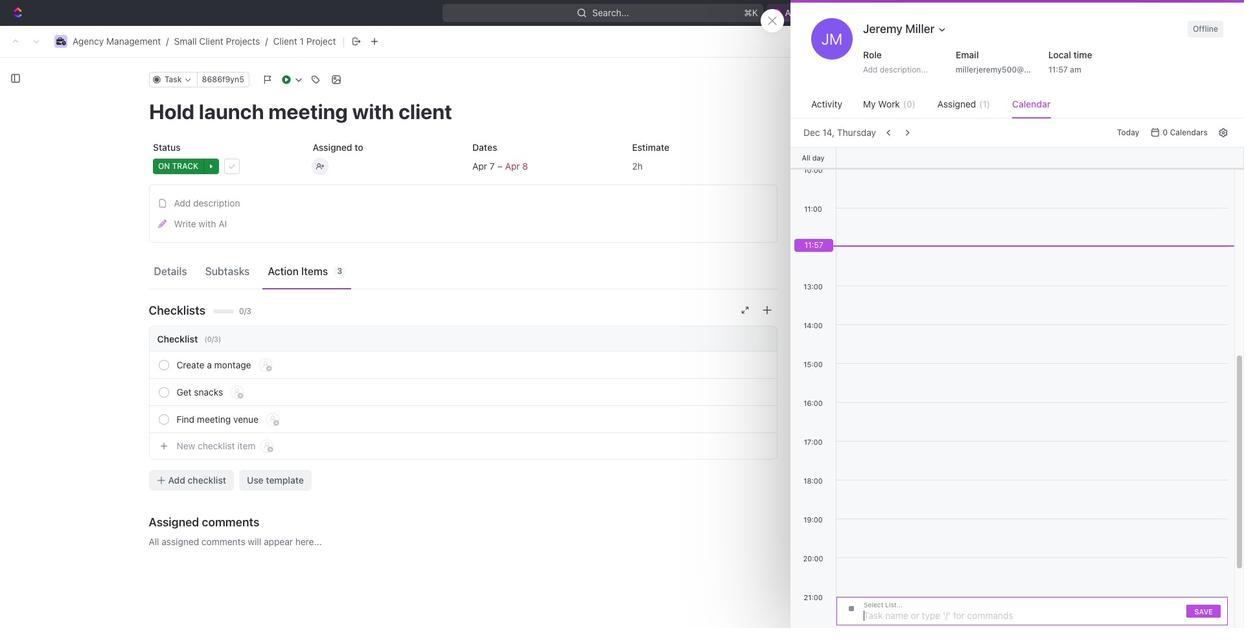 Task type: locate. For each thing, give the bounding box(es) containing it.
2 guide from the left
[[691, 461, 715, 472]]

guide up the invoicing
[[691, 461, 715, 472]]

- for row containing scope of work
[[752, 274, 757, 285]]

comments up all assigned comments will appear here... at bottom left
[[202, 515, 259, 529]]

1 vertical spatial activity
[[811, 98, 842, 110]]

1 vertical spatial meeting minutes
[[240, 508, 311, 519]]

0 horizontal spatial new
[[177, 441, 195, 452]]

0 horizontal spatial 6
[[290, 484, 296, 495]]

1 horizontal spatial 11:57
[[1048, 65, 1068, 75]]

minutes down "action items"
[[277, 321, 311, 332]]

cell
[[209, 268, 224, 292], [895, 268, 999, 292], [999, 268, 1102, 292], [209, 292, 224, 315], [895, 292, 999, 315], [999, 292, 1102, 315], [1102, 292, 1206, 315], [1206, 292, 1229, 315], [209, 315, 224, 338], [209, 338, 224, 362], [895, 338, 999, 362], [999, 338, 1102, 362], [1102, 338, 1206, 362], [1206, 338, 1229, 362], [209, 362, 224, 385], [895, 362, 999, 385], [999, 362, 1102, 385], [209, 385, 224, 408], [895, 385, 999, 408], [999, 385, 1102, 408], [209, 408, 224, 432], [895, 408, 999, 432], [999, 408, 1102, 432], [1102, 408, 1206, 432], [1206, 408, 1229, 432], [209, 432, 224, 455], [209, 455, 224, 478], [895, 455, 999, 478], [999, 455, 1102, 478], [1102, 455, 1206, 478], [1206, 455, 1229, 478], [209, 478, 224, 502], [895, 478, 999, 502], [999, 478, 1102, 502], [1102, 478, 1206, 502], [1206, 478, 1229, 502], [209, 502, 224, 525], [895, 502, 999, 525], [999, 502, 1102, 525], [209, 525, 224, 548], [895, 525, 999, 548], [999, 525, 1102, 548], [1102, 525, 1206, 548], [1206, 525, 1229, 548], [209, 548, 224, 572]]

client 1 scope of work docs
[[240, 414, 361, 425]]

activity up 14, at the right top of the page
[[811, 98, 842, 110]]

1 template from the left
[[240, 461, 279, 472]]

row containing client 2 project
[[209, 547, 1229, 573]]

agency management up assigned to
[[304, 129, 392, 140]]

1 horizontal spatial project notes
[[587, 129, 644, 140]]

here...
[[295, 537, 322, 548]]

1 column header from the left
[[209, 248, 224, 269]]

template up &
[[650, 461, 688, 472]]

management left small
[[106, 36, 161, 47]]

checklist inside 'add checklist' 'button'
[[188, 475, 226, 486]]

10 row from the top
[[209, 454, 1229, 480]]

recent
[[226, 108, 260, 120]]

work inside client 1 scope of work docs button
[[314, 414, 336, 425]]

time
[[1074, 49, 1092, 60]]

docs for client 2 scope of work docs
[[340, 438, 362, 449]]

1 horizontal spatial projects
[[636, 368, 670, 379]]

meeting down invoices
[[240, 508, 275, 519]]

thursday
[[837, 127, 876, 138]]

/ left small
[[166, 36, 169, 47]]

1
[[300, 36, 304, 47], [267, 414, 271, 425], [662, 508, 666, 519]]

1 row from the top
[[209, 248, 1229, 269]]

projects up the 8686f9yn5 at the left of page
[[226, 36, 260, 47]]

day
[[812, 153, 825, 162]]

- for row containing template guide
[[752, 461, 757, 472]]

6 left the 3
[[318, 274, 324, 285]]

pencil image
[[158, 220, 167, 229]]

projects up "postsale"
[[636, 368, 670, 379]]

1 horizontal spatial 1
[[300, 36, 304, 47]]

- for row containing client 2 project
[[752, 554, 757, 565]]

new for new checklist item
[[177, 441, 195, 452]]

activity inside task sidebar content section
[[949, 71, 994, 86]]

checklist (0/3)
[[157, 333, 221, 344]]

1 vertical spatial docs
[[339, 414, 361, 425]]

0 vertical spatial meeting minutes
[[240, 321, 311, 332]]

0 vertical spatial minutes
[[277, 321, 311, 332]]

8
[[522, 160, 528, 171]]

mins
[[1019, 438, 1038, 449]]

add checklist
[[168, 475, 226, 486]]

2 meeting minutes from the top
[[240, 508, 311, 519]]

1 horizontal spatial 6
[[318, 274, 324, 285]]

subtasks
[[205, 265, 250, 277]]

- for row containing doc
[[752, 298, 757, 309]]

1 inside button
[[267, 414, 271, 425]]

meeting minutes up welcome!
[[240, 508, 311, 519]]

0 vertical spatial add
[[863, 65, 878, 75]]

0 calendars
[[1163, 128, 1208, 137]]

scope of work for client 2 scope of work docs
[[636, 438, 697, 449]]

2 up template guide
[[267, 438, 273, 449]]

- for row containing client 1 scope of work docs
[[752, 414, 757, 425]]

agency right business time image on the top left of the page
[[73, 36, 104, 47]]

2 apr from the left
[[505, 160, 520, 171]]

1 horizontal spatial ai
[[785, 7, 794, 18]]

dec 14, thursday button
[[804, 127, 876, 138]]

13
[[1006, 438, 1016, 449]]

2 minutes from the top
[[277, 508, 311, 519]]

1 for client 1 project
[[662, 508, 666, 519]]

0 horizontal spatial agency management link
[[73, 36, 161, 47]]

11:00
[[804, 205, 822, 213]]

row containing name
[[209, 248, 1229, 269]]

-
[[752, 274, 757, 285], [752, 298, 757, 309], [752, 321, 757, 332], [752, 344, 757, 355], [752, 368, 757, 379], [752, 391, 757, 402], [752, 414, 757, 425], [752, 438, 757, 449], [752, 461, 757, 472], [752, 484, 757, 495], [752, 508, 757, 519], [752, 531, 757, 542], [752, 554, 757, 565], [1006, 554, 1011, 565]]

0 vertical spatial 11:57
[[1048, 65, 1068, 75]]

1 horizontal spatial new
[[1013, 7, 1032, 18]]

✨ template guide
[[636, 461, 715, 472]]

column header
[[209, 248, 224, 269], [895, 248, 999, 269], [999, 248, 1102, 269], [1102, 248, 1206, 269]]

2 vertical spatial 1
[[662, 508, 666, 519]]

agency management
[[304, 129, 392, 140], [636, 344, 724, 355], [636, 531, 724, 542]]

created
[[912, 108, 951, 120]]

11:57 down 11:00
[[804, 240, 823, 250]]

scope down resource management
[[274, 414, 301, 425]]

1 vertical spatial ai
[[219, 218, 227, 229]]

1 vertical spatial assigned
[[312, 142, 352, 153]]

17:00
[[804, 438, 823, 446]]

0 horizontal spatial ai
[[219, 218, 227, 229]]

apr left 7
[[472, 160, 487, 171]]

hide
[[721, 30, 741, 41]]

2 column header from the left
[[895, 248, 999, 269]]

notes
[[619, 129, 644, 140], [273, 368, 298, 379]]

management up the client 2 project
[[669, 531, 724, 542]]

2 template from the left
[[650, 461, 688, 472]]

client down resource
[[240, 414, 265, 425]]

agency
[[73, 36, 104, 47], [304, 129, 335, 140], [636, 344, 667, 355], [636, 531, 667, 542]]

1 vertical spatial scope of work
[[636, 414, 697, 425]]

1 horizontal spatial guide
[[691, 461, 715, 472]]

write with ai button
[[153, 214, 773, 235]]

ai inside button
[[219, 218, 227, 229]]

template inside button
[[240, 461, 279, 472]]

15:00
[[804, 360, 823, 369]]

table
[[209, 248, 1229, 573]]

jeremy miller
[[863, 22, 935, 36]]

jeremy miller button
[[858, 18, 953, 40], [858, 18, 953, 40]]

activity
[[949, 71, 994, 86], [811, 98, 842, 110]]

add inside 'button'
[[168, 475, 185, 486]]

project notes inside project notes link
[[587, 129, 644, 140]]

dec 5 for 13
[[903, 438, 927, 449]]

1 horizontal spatial activity
[[949, 71, 994, 86]]

2 vertical spatial docs
[[340, 438, 362, 449]]

client
[[199, 36, 223, 47], [273, 36, 297, 47], [662, 321, 686, 332], [240, 414, 265, 425], [240, 438, 265, 449], [636, 508, 660, 519], [636, 554, 660, 565]]

agency management up the client 2 project
[[636, 531, 724, 542]]

14 row from the top
[[209, 547, 1229, 573]]

minutes up here... in the bottom of the page
[[277, 508, 311, 519]]

table containing scope of work
[[209, 248, 1229, 573]]

6 row from the top
[[209, 361, 1229, 387]]

Task name or type '/' for commands text field
[[864, 607, 1180, 625]]

11:57 down local
[[1048, 65, 1068, 75]]

1 right venue
[[267, 414, 271, 425]]

2 meeting from the top
[[240, 508, 275, 519]]

0 vertical spatial agency management
[[304, 129, 392, 140]]

minutes inside button
[[277, 508, 311, 519]]

template
[[240, 461, 279, 472], [650, 461, 688, 472]]

meeting minutes
[[240, 321, 311, 332], [240, 508, 311, 519]]

client right large
[[662, 321, 686, 332]]

new up 'email millerjeremy500@gmail.com'
[[1013, 7, 1032, 18]]

work left the 3
[[280, 274, 302, 285]]

agency down client 1 project at the bottom right
[[636, 531, 667, 542]]

add for checklist
[[168, 475, 185, 486]]

row containing client 1 scope of work docs
[[209, 407, 1229, 433]]

0 vertical spatial new
[[1013, 7, 1032, 18]]

0 horizontal spatial 1
[[267, 414, 271, 425]]

1 minutes from the top
[[277, 321, 311, 332]]

venue
[[233, 414, 259, 425]]

scope of work up ✨ template guide
[[636, 438, 697, 449]]

dec
[[804, 127, 820, 138], [903, 321, 919, 332], [1006, 321, 1023, 332], [903, 438, 919, 449]]

checklist down new checklist item
[[188, 475, 226, 486]]

assigned inside dropdown button
[[149, 515, 199, 529]]

new for new
[[1013, 7, 1032, 18]]

ai right ⌘k
[[785, 7, 794, 18]]

0 vertical spatial activity
[[949, 71, 994, 86]]

2 right "wiki"
[[274, 344, 279, 355]]

checklist down find meeting venue in the left of the page
[[198, 441, 235, 452]]

0 vertical spatial agency management link
[[73, 36, 161, 47]]

doc
[[240, 298, 257, 309]]

1 vertical spatial new
[[177, 441, 195, 452]]

1 vertical spatial checklist
[[188, 475, 226, 486]]

3 row from the top
[[209, 291, 1229, 317]]

work
[[878, 98, 900, 110], [280, 274, 302, 285], [314, 414, 336, 425], [676, 414, 697, 425], [315, 438, 338, 449], [676, 438, 697, 449]]

0 vertical spatial project notes
[[587, 129, 644, 140]]

work up client 2 scope of work docs
[[314, 414, 336, 425]]

project inside agency management / small client projects / client 1 project |
[[306, 36, 336, 47]]

of
[[269, 274, 278, 285], [303, 414, 312, 425], [665, 414, 673, 425], [304, 438, 313, 449], [665, 438, 673, 449]]

created by me
[[912, 108, 983, 120]]

projects
[[226, 36, 260, 47], [636, 368, 670, 379]]

comments inside dropdown button
[[202, 515, 259, 529]]

2 horizontal spatial assigned
[[938, 98, 976, 110]]

- for row containing welcome!
[[752, 531, 757, 542]]

send
[[1161, 599, 1183, 610]]

add up write
[[174, 198, 191, 209]]

0 horizontal spatial apr
[[472, 160, 487, 171]]

1 vertical spatial 1
[[267, 414, 271, 425]]

8686f9yn5
[[202, 75, 244, 84]]

client down the "billing"
[[636, 508, 660, 519]]

business time image
[[56, 38, 66, 45]]

resource
[[240, 391, 280, 402]]

9 row from the top
[[209, 431, 1229, 457]]

billing & invoicing
[[636, 484, 709, 495]]

1 left |
[[300, 36, 304, 47]]

row containing client 2 scope of work docs
[[209, 431, 1229, 457]]

6 down template guide
[[290, 484, 296, 495]]

1 guide from the left
[[282, 461, 307, 472]]

19:00
[[804, 516, 823, 524]]

0 vertical spatial projects
[[226, 36, 260, 47]]

of up ✨ template guide
[[665, 438, 673, 449]]

template up use
[[240, 461, 279, 472]]

2h button
[[628, 155, 777, 178]]

13 row from the top
[[209, 525, 1229, 549]]

0 horizontal spatial assigned
[[149, 515, 199, 529]]

dec 14, thursday
[[804, 127, 876, 138]]

5 row from the top
[[209, 337, 1229, 363]]

apr
[[472, 160, 487, 171], [505, 160, 520, 171]]

all left 'assigned'
[[149, 537, 159, 548]]

0 vertical spatial 1
[[300, 36, 304, 47]]

1 vertical spatial meeting
[[240, 508, 275, 519]]

to
[[354, 142, 363, 153]]

2 vertical spatial scope of work
[[636, 438, 697, 449]]

0 vertical spatial comments
[[202, 515, 259, 529]]

comments
[[202, 515, 259, 529], [201, 537, 245, 548]]

projects inside row
[[636, 368, 670, 379]]

0 vertical spatial 2
[[274, 344, 279, 355]]

1 horizontal spatial assigned
[[312, 142, 352, 153]]

1 vertical spatial project notes
[[240, 368, 298, 379]]

1 vertical spatial 6
[[290, 484, 296, 495]]

guide up template
[[282, 461, 307, 472]]

scope up doc
[[240, 274, 267, 285]]

1 horizontal spatial 2
[[274, 344, 279, 355]]

2 horizontal spatial 1
[[662, 508, 666, 519]]

all
[[1204, 109, 1212, 119]]

2 horizontal spatial 2
[[662, 554, 668, 565]]

0 horizontal spatial notes
[[273, 368, 298, 379]]

meeting minutes down 0/3
[[240, 321, 311, 332]]

of up client 2 scope of work docs
[[303, 414, 312, 425]]

project notes
[[587, 129, 644, 140], [240, 368, 298, 379]]

my
[[863, 98, 876, 110]]

scope inside client 1 scope of work docs button
[[274, 414, 301, 425]]

add down role
[[863, 65, 878, 75]]

0 horizontal spatial guide
[[282, 461, 307, 472]]

20:00
[[803, 555, 823, 563]]

0 horizontal spatial all
[[149, 537, 159, 548]]

task sidebar content section
[[932, 58, 1205, 629]]

1 for client 1 scope of work docs
[[267, 414, 271, 425]]

select list... button
[[864, 601, 1180, 609]]

management up client 1 scope of work docs
[[282, 391, 338, 402]]

2 vertical spatial 2
[[662, 554, 668, 565]]

1 vertical spatial agency management
[[636, 344, 724, 355]]

scope
[[240, 274, 267, 285], [274, 414, 301, 425], [636, 414, 662, 425], [275, 438, 302, 449], [636, 438, 662, 449]]

row containing template guide
[[209, 454, 1229, 480]]

work down client 1 scope of work docs
[[315, 438, 338, 449]]

agency management down large client project
[[636, 344, 724, 355]]

2 row from the top
[[209, 267, 1229, 293]]

this
[[744, 30, 759, 41]]

0 vertical spatial 6
[[318, 274, 324, 285]]

1 horizontal spatial template
[[650, 461, 688, 472]]

agency management link
[[73, 36, 161, 47], [220, 124, 536, 145]]

0 horizontal spatial template
[[240, 461, 279, 472]]

0 horizontal spatial 2
[[267, 438, 273, 449]]

docs down client 1 scope of work docs
[[340, 438, 362, 449]]

1 apr from the left
[[472, 160, 487, 171]]

work right my
[[878, 98, 900, 110]]

7 row from the top
[[209, 385, 1229, 409]]

status
[[153, 142, 180, 153]]

work up ✨ template guide
[[676, 438, 697, 449]]

assigned
[[162, 537, 199, 548]]

notes up estimate at the right of page
[[619, 129, 644, 140]]

1 vertical spatial projects
[[636, 368, 670, 379]]

send button
[[1154, 594, 1191, 615]]

0 horizontal spatial /
[[166, 36, 169, 47]]

ai right with on the left top of the page
[[219, 218, 227, 229]]

docs up client 2 scope of work docs
[[339, 414, 361, 425]]

scope of work up doc
[[240, 274, 302, 285]]

resource management button
[[226, 385, 607, 409]]

2 vertical spatial assigned
[[149, 515, 199, 529]]

new checklist item
[[177, 441, 256, 452]]

- for row containing project notes
[[752, 368, 757, 379]]

21:00
[[804, 594, 823, 602]]

add up assigned comments
[[168, 475, 185, 486]]

0 horizontal spatial projects
[[226, 36, 260, 47]]

docs up the 8686f9yn5 at the left of page
[[217, 55, 238, 66]]

action
[[268, 265, 299, 277]]

project notes up resource
[[240, 368, 298, 379]]

assigned
[[938, 98, 976, 110], [312, 142, 352, 153], [149, 515, 199, 529]]

/ left client 1 project link
[[265, 36, 268, 47]]

add inside button
[[174, 198, 191, 209]]

project notes up estimate at the right of page
[[587, 129, 644, 140]]

template
[[266, 475, 304, 486]]

notes up resource management
[[273, 368, 298, 379]]

0 vertical spatial notes
[[619, 129, 644, 140]]

1 / from the left
[[166, 36, 169, 47]]

meeting inside button
[[240, 508, 275, 519]]

- for row containing wiki
[[752, 344, 757, 355]]

/
[[166, 36, 169, 47], [265, 36, 268, 47]]

new down find
[[177, 441, 195, 452]]

activity down the email
[[949, 71, 994, 86]]

11 row from the top
[[209, 477, 1229, 503]]

0 vertical spatial scope of work
[[240, 274, 302, 285]]

details
[[154, 265, 187, 277]]

1 down &
[[662, 508, 666, 519]]

0 vertical spatial checklist
[[198, 441, 235, 452]]

0 vertical spatial all
[[802, 153, 810, 162]]

(0/3)
[[204, 335, 221, 343]]

nov 17
[[903, 554, 931, 565]]

1 vertical spatial minutes
[[277, 508, 311, 519]]

1 horizontal spatial /
[[265, 36, 268, 47]]

2 for client 2 scope of work docs
[[267, 438, 273, 449]]

1 vertical spatial agency management link
[[220, 124, 536, 145]]

item
[[237, 441, 256, 452]]

1 vertical spatial 2
[[267, 438, 273, 449]]

0 vertical spatial ai
[[785, 7, 794, 18]]

all left day
[[802, 153, 810, 162]]

scope of work down "postsale"
[[636, 414, 697, 425]]

1 horizontal spatial all
[[802, 153, 810, 162]]

row
[[209, 248, 1229, 269], [209, 267, 1229, 293], [209, 291, 1229, 317], [209, 314, 1229, 340], [209, 337, 1229, 363], [209, 361, 1229, 387], [209, 385, 1229, 409], [209, 407, 1229, 433], [209, 431, 1229, 457], [209, 454, 1229, 480], [209, 477, 1229, 503], [209, 501, 1229, 527], [209, 525, 1229, 549], [209, 547, 1229, 573]]

comments down assigned comments
[[201, 537, 245, 548]]

calendars
[[1170, 128, 1208, 137]]

1 vertical spatial add
[[174, 198, 191, 209]]

agency inside agency management / small client projects / client 1 project |
[[73, 36, 104, 47]]

1 vertical spatial all
[[149, 537, 159, 548]]

1 vertical spatial notes
[[273, 368, 298, 379]]

all for all day
[[802, 153, 810, 162]]

meeting down 0/3
[[240, 321, 275, 332]]

apr right –
[[505, 160, 520, 171]]

new inside button
[[1013, 7, 1032, 18]]

2
[[274, 344, 279, 355], [267, 438, 273, 449], [662, 554, 668, 565]]

2 vertical spatial add
[[168, 475, 185, 486]]

17
[[922, 554, 931, 565]]

1 horizontal spatial apr
[[505, 160, 520, 171]]

14,
[[823, 127, 835, 138]]

find
[[177, 414, 194, 425]]

8 row from the top
[[209, 407, 1229, 433]]

scope down client 1 scope of work docs
[[275, 438, 302, 449]]

0 vertical spatial assigned
[[938, 98, 976, 110]]

docs
[[217, 55, 238, 66], [339, 414, 361, 425], [340, 438, 362, 449]]

2 inside button
[[267, 438, 273, 449]]

2 down client 1 project at the bottom right
[[662, 554, 668, 565]]

0 horizontal spatial 11:57
[[804, 240, 823, 250]]

offline
[[1193, 24, 1218, 34]]

guide inside button
[[282, 461, 307, 472]]

&
[[663, 484, 670, 495]]

enable hide this
[[686, 30, 759, 41]]

ago
[[1041, 438, 1056, 449]]

docs for client 1 scope of work docs
[[339, 414, 361, 425]]

1 meeting from the top
[[240, 321, 275, 332]]

0 vertical spatial meeting
[[240, 321, 275, 332]]

0 horizontal spatial project notes
[[240, 368, 298, 379]]

tab list
[[225, 222, 535, 248]]

2 vertical spatial agency management
[[636, 531, 724, 542]]

list...
[[885, 601, 903, 609]]



Task type: vqa. For each thing, say whether or not it's contained in the screenshot.
(0/3)
yes



Task type: describe. For each thing, give the bounding box(es) containing it.
checklist for new
[[198, 441, 235, 452]]

add inside role add description...
[[863, 65, 878, 75]]

email millerjeremy500@gmail.com
[[956, 49, 1063, 75]]

of down "postsale"
[[665, 414, 673, 425]]

18:00
[[804, 477, 823, 485]]

row containing resource management
[[209, 385, 1229, 409]]

dec 5 for dec
[[903, 321, 927, 332]]

✨
[[636, 461, 647, 472]]

me
[[968, 108, 983, 120]]

items
[[301, 265, 328, 277]]

2 / from the left
[[265, 36, 268, 47]]

client right small
[[199, 36, 223, 47]]

assigned for assigned comments
[[149, 515, 199, 529]]

write
[[174, 218, 196, 229]]

- for row containing resource management
[[752, 391, 757, 402]]

meeting minutes inside button
[[240, 508, 311, 519]]

|
[[343, 35, 345, 48]]

1 vertical spatial 11:57
[[804, 240, 823, 250]]

new button
[[995, 3, 1040, 23]]

8686f9yn5 button
[[196, 72, 249, 87]]

work inside client 2 scope of work docs button
[[315, 438, 338, 449]]

client 1 project
[[636, 508, 699, 519]]

client down venue
[[240, 438, 265, 449]]

4 row from the top
[[209, 314, 1229, 340]]

create a montage
[[177, 359, 251, 370]]

client 2 scope of work docs
[[240, 438, 362, 449]]

12 row from the top
[[209, 501, 1229, 527]]

1 vertical spatial comments
[[201, 537, 245, 548]]

scope up ✨
[[636, 438, 662, 449]]

agency management / small client projects / client 1 project |
[[73, 35, 345, 48]]

row containing invoices
[[209, 477, 1229, 503]]

email
[[956, 49, 979, 60]]

add description button
[[153, 193, 773, 214]]

⌘k
[[744, 7, 758, 18]]

details button
[[149, 259, 192, 283]]

use
[[247, 475, 264, 486]]

scope inside client 2 scope of work docs button
[[275, 438, 302, 449]]

12:00
[[804, 244, 823, 252]]

Search by name... text field
[[1023, 222, 1186, 242]]

row containing doc
[[209, 291, 1229, 317]]

apr 7 – apr 8
[[472, 160, 528, 171]]

assigned to
[[312, 142, 363, 153]]

6 for invoices
[[290, 484, 296, 495]]

1 meeting minutes from the top
[[240, 321, 311, 332]]

jm
[[822, 30, 843, 48]]

see all
[[1188, 109, 1212, 119]]

- for fourth row from the top of the table containing scope of work
[[752, 321, 757, 332]]

checklist for add
[[188, 475, 226, 486]]

assigned for assigned (1)
[[938, 98, 976, 110]]

write with ai
[[174, 218, 227, 229]]

jeremy
[[863, 22, 903, 36]]

find meeting venue
[[177, 414, 259, 425]]

0 horizontal spatial activity
[[811, 98, 842, 110]]

welcome!
[[240, 531, 282, 542]]

welcome! button
[[226, 525, 607, 549]]

0 vertical spatial docs
[[217, 55, 238, 66]]

2 for client 2 project
[[662, 554, 668, 565]]

business time image
[[624, 347, 632, 353]]

of left items
[[269, 274, 278, 285]]

11:57 inside local time 11:57 am
[[1048, 65, 1068, 75]]

large client project
[[636, 321, 718, 332]]

management up to
[[338, 129, 392, 140]]

appear
[[264, 537, 293, 548]]

23:09:30 button
[[1098, 5, 1166, 21]]

by
[[954, 108, 966, 120]]

search...
[[592, 7, 629, 18]]

project inside project notes link
[[587, 129, 617, 140]]

scope of work for client 1 scope of work docs
[[636, 414, 697, 425]]

local time 11:57 am
[[1048, 49, 1092, 75]]

today button
[[1112, 125, 1145, 141]]

3 column header from the left
[[999, 248, 1102, 269]]

add for description
[[174, 198, 191, 209]]

add description... button
[[858, 62, 944, 78]]

doc button
[[226, 291, 607, 317]]

row containing scope of work
[[209, 267, 1229, 293]]

with
[[199, 218, 216, 229]]

large
[[636, 321, 659, 332]]

- for row containing invoices
[[752, 484, 757, 495]]

6 for scope of work
[[318, 274, 324, 285]]

action items
[[268, 265, 328, 277]]

add checklist button
[[149, 470, 234, 491]]

nov
[[903, 554, 919, 565]]

select list...
[[864, 601, 903, 609]]

client left |
[[273, 36, 297, 47]]

checklists
[[149, 304, 205, 317]]

postsale
[[636, 391, 672, 402]]

name
[[227, 253, 248, 263]]

checklist
[[157, 333, 198, 344]]

dates
[[472, 142, 497, 153]]

row containing wiki
[[209, 337, 1229, 363]]

- for row containing client 2 scope of work docs
[[752, 438, 757, 449]]

select
[[864, 601, 883, 609]]

management inside agency management / small client projects / client 1 project |
[[106, 36, 161, 47]]

small client projects link
[[174, 36, 260, 47]]

upgrade
[[946, 7, 984, 18]]

all day
[[802, 153, 825, 162]]

0/3
[[239, 307, 251, 316]]

4 column header from the left
[[1102, 248, 1206, 269]]

client down client 1 project at the bottom right
[[636, 554, 660, 565]]

all for all assigned comments will appear here...
[[149, 537, 159, 548]]

16:00
[[804, 399, 823, 408]]

track
[[172, 161, 198, 171]]

role
[[863, 49, 882, 60]]

scope down "postsale"
[[636, 414, 662, 425]]

wiki
[[240, 344, 258, 355]]

meeting minutes button
[[226, 501, 607, 527]]

agency right business time icon on the bottom of the page
[[636, 344, 667, 355]]

Edit task name text field
[[149, 99, 777, 124]]

see
[[1188, 109, 1202, 119]]

- for 12th row from the top of the table containing scope of work
[[752, 508, 757, 519]]

management inside button
[[282, 391, 338, 402]]

23:09:30
[[1112, 8, 1146, 17]]

agency up assigned to
[[304, 129, 335, 140]]

work down the "postsale engagements"
[[676, 414, 697, 425]]

save
[[1195, 608, 1213, 616]]

small
[[174, 36, 197, 47]]

of down client 1 scope of work docs
[[304, 438, 313, 449]]

0
[[1163, 128, 1168, 137]]

today
[[1117, 128, 1140, 137]]

montage
[[214, 359, 251, 370]]

sidebar navigation
[[0, 45, 194, 629]]

task
[[164, 75, 181, 84]]

row containing project notes
[[209, 361, 1229, 387]]

assigned for assigned to
[[312, 142, 352, 153]]

2h
[[632, 161, 642, 172]]

row containing welcome!
[[209, 525, 1229, 549]]

1 horizontal spatial notes
[[619, 129, 644, 140]]

client 2 scope of work docs button
[[226, 431, 607, 457]]

billing
[[636, 484, 661, 495]]

1 inside agency management / small client projects / client 1 project |
[[300, 36, 304, 47]]

on track
[[158, 161, 198, 171]]

management down large client project
[[669, 344, 724, 355]]

description
[[193, 198, 240, 209]]

engagements
[[675, 391, 732, 402]]

miller
[[905, 22, 935, 36]]

ai inside button
[[785, 7, 794, 18]]

template guide
[[240, 461, 307, 472]]

resource management
[[240, 391, 338, 402]]

tags
[[752, 253, 770, 263]]

projects inside agency management / small client projects / client 1 project |
[[226, 36, 260, 47]]

1 horizontal spatial agency management link
[[220, 124, 536, 145]]



